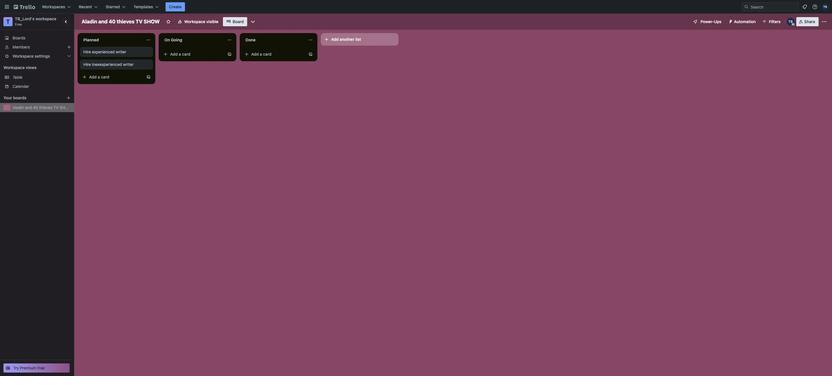 Task type: locate. For each thing, give the bounding box(es) containing it.
and
[[98, 19, 108, 25], [25, 105, 32, 110]]

show down add board 'image'
[[60, 105, 72, 110]]

1 vertical spatial and
[[25, 105, 32, 110]]

0 vertical spatial 40
[[109, 19, 116, 25]]

1 horizontal spatial card
[[182, 52, 191, 57]]

tv down templates at the top of page
[[136, 19, 143, 25]]

workspace for workspace views
[[3, 65, 25, 70]]

add a card down going
[[170, 52, 191, 57]]

0 horizontal spatial a
[[98, 75, 100, 79]]

add inside button
[[331, 37, 339, 42]]

show menu image
[[822, 19, 828, 25]]

40 down your boards with 1 items element
[[33, 105, 38, 110]]

0 horizontal spatial create from template… image
[[146, 75, 151, 79]]

1 vertical spatial thieves
[[39, 105, 52, 110]]

try premium free button
[[3, 364, 70, 373]]

Board name text field
[[79, 17, 163, 26]]

0 horizontal spatial card
[[101, 75, 109, 79]]

0 vertical spatial hire
[[83, 49, 91, 54]]

add a card button down on going text box
[[161, 50, 225, 59]]

0 horizontal spatial aladin
[[13, 105, 24, 110]]

add a card button
[[161, 50, 225, 59], [242, 50, 306, 59], [80, 73, 144, 82]]

board
[[233, 19, 244, 24]]

card down on going text box
[[182, 52, 191, 57]]

a down going
[[179, 52, 181, 57]]

add a card for done
[[251, 52, 272, 57]]

1 horizontal spatial aladin
[[82, 19, 97, 25]]

0 vertical spatial aladin
[[82, 19, 97, 25]]

aladin and 40 thieves tv show down starred dropdown button
[[82, 19, 160, 25]]

0 horizontal spatial add a card
[[89, 75, 109, 79]]

writer up hire inexexperienced writer link
[[116, 49, 126, 54]]

add for on going
[[170, 52, 178, 57]]

aladin down boards
[[13, 105, 24, 110]]

and inside board name text box
[[98, 19, 108, 25]]

1 horizontal spatial thieves
[[117, 19, 135, 25]]

2 horizontal spatial add a card button
[[242, 50, 306, 59]]

1 hire from the top
[[83, 49, 91, 54]]

table
[[13, 75, 22, 80]]

another
[[340, 37, 355, 42]]

card
[[182, 52, 191, 57], [263, 52, 272, 57], [101, 75, 109, 79]]

create from template… image for done
[[308, 52, 313, 57]]

0 horizontal spatial add a card button
[[80, 73, 144, 82]]

add another list button
[[321, 33, 399, 46]]

add a card
[[170, 52, 191, 57], [251, 52, 272, 57], [89, 75, 109, 79]]

open information menu image
[[813, 4, 818, 10]]

writer
[[116, 49, 126, 54], [123, 62, 134, 67]]

experienced
[[92, 49, 115, 54]]

boards
[[13, 35, 26, 40]]

add a card down the done
[[251, 52, 272, 57]]

add board image
[[66, 96, 71, 100]]

show inside board name text box
[[144, 19, 160, 25]]

1 horizontal spatial add a card button
[[161, 50, 225, 59]]

1 vertical spatial writer
[[123, 62, 134, 67]]

add for done
[[251, 52, 259, 57]]

0 horizontal spatial and
[[25, 105, 32, 110]]

add down the done
[[251, 52, 259, 57]]

a for done
[[260, 52, 262, 57]]

a down done text field
[[260, 52, 262, 57]]

0 vertical spatial thieves
[[117, 19, 135, 25]]

a down inexexperienced
[[98, 75, 100, 79]]

add a card button down hire inexexperienced writer
[[80, 73, 144, 82]]

1 horizontal spatial 40
[[109, 19, 116, 25]]

1 horizontal spatial add a card
[[170, 52, 191, 57]]

1 vertical spatial create from template… image
[[146, 75, 151, 79]]

add
[[331, 37, 339, 42], [170, 52, 178, 57], [251, 52, 259, 57], [89, 75, 97, 79]]

workspace inside button
[[184, 19, 205, 24]]

0 vertical spatial tv
[[136, 19, 143, 25]]

hire inexexperienced writer link
[[83, 62, 150, 67]]

workspace
[[36, 16, 56, 21]]

hire experienced writer
[[83, 49, 126, 54]]

thieves down starred dropdown button
[[117, 19, 135, 25]]

40
[[109, 19, 116, 25], [33, 105, 38, 110]]

0 vertical spatial writer
[[116, 49, 126, 54]]

1 vertical spatial tv
[[53, 105, 59, 110]]

workspace views
[[3, 65, 37, 70]]

writer inside 'hire experienced writer' link
[[116, 49, 126, 54]]

1 vertical spatial aladin and 40 thieves tv show
[[13, 105, 72, 110]]

thieves inside board name text box
[[117, 19, 135, 25]]

1 horizontal spatial tv
[[136, 19, 143, 25]]

try
[[13, 366, 19, 371]]

thieves
[[117, 19, 135, 25], [39, 105, 52, 110]]

2 hire from the top
[[83, 62, 91, 67]]

workspace down members
[[13, 54, 34, 59]]

filters button
[[761, 17, 783, 26]]

hire down "planned"
[[83, 49, 91, 54]]

create from template… image for planned
[[146, 75, 151, 79]]

2 vertical spatial workspace
[[3, 65, 25, 70]]

aladin down 'recent' dropdown button
[[82, 19, 97, 25]]

2 horizontal spatial a
[[260, 52, 262, 57]]

and down starred at top
[[98, 19, 108, 25]]

0 vertical spatial aladin and 40 thieves tv show
[[82, 19, 160, 25]]

0 horizontal spatial show
[[60, 105, 72, 110]]

aladin and 40 thieves tv show
[[82, 19, 160, 25], [13, 105, 72, 110]]

tb_lord (tylerblack44) image
[[787, 18, 795, 26]]

0 vertical spatial workspace
[[184, 19, 205, 24]]

add down inexexperienced
[[89, 75, 97, 79]]

workspace
[[184, 19, 205, 24], [13, 54, 34, 59], [3, 65, 25, 70]]

0 horizontal spatial aladin and 40 thieves tv show
[[13, 105, 72, 110]]

tv
[[136, 19, 143, 25], [53, 105, 59, 110]]

writer down 'hire experienced writer' link
[[123, 62, 134, 67]]

1 vertical spatial hire
[[83, 62, 91, 67]]

tv down calendar link
[[53, 105, 59, 110]]

2 horizontal spatial card
[[263, 52, 272, 57]]

0 vertical spatial create from template… image
[[308, 52, 313, 57]]

a
[[179, 52, 181, 57], [260, 52, 262, 57], [98, 75, 100, 79]]

writer inside hire inexexperienced writer link
[[123, 62, 134, 67]]

hire for hire experienced writer
[[83, 49, 91, 54]]

add another list
[[331, 37, 361, 42]]

show
[[144, 19, 160, 25], [60, 105, 72, 110]]

40 inside board name text box
[[109, 19, 116, 25]]

thieves down your boards with 1 items element
[[39, 105, 52, 110]]

hire left inexexperienced
[[83, 62, 91, 67]]

1 horizontal spatial aladin and 40 thieves tv show
[[82, 19, 160, 25]]

add a card button down done text field
[[242, 50, 306, 59]]

calendar
[[13, 84, 29, 89]]

workspace settings
[[13, 54, 50, 59]]

1 horizontal spatial show
[[144, 19, 160, 25]]

a for planned
[[98, 75, 100, 79]]

Planned text field
[[80, 35, 143, 45]]

your
[[3, 95, 12, 100]]

and down your boards with 1 items element
[[25, 105, 32, 110]]

1 vertical spatial aladin
[[13, 105, 24, 110]]

add a card for on going
[[170, 52, 191, 57]]

workspace up table
[[3, 65, 25, 70]]

1 vertical spatial show
[[60, 105, 72, 110]]

add for planned
[[89, 75, 97, 79]]

show down 'templates' popup button
[[144, 19, 160, 25]]

settings
[[35, 54, 50, 59]]

0 vertical spatial show
[[144, 19, 160, 25]]

star or unstar board image
[[166, 19, 171, 24]]

add a card button for planned
[[80, 73, 144, 82]]

tyler black (tylerblack44) image
[[822, 3, 829, 10]]

workspace visible button
[[174, 17, 222, 26]]

aladin and 40 thieves tv show down your boards with 1 items element
[[13, 105, 72, 110]]

tb_lord's workspace link
[[15, 16, 56, 21]]

workspaces
[[42, 4, 65, 9]]

40 inside aladin and 40 thieves tv show link
[[33, 105, 38, 110]]

templates button
[[130, 2, 162, 11]]

0 horizontal spatial thieves
[[39, 105, 52, 110]]

tb_lord's workspace free
[[15, 16, 56, 27]]

add down "on going"
[[170, 52, 178, 57]]

create from template… image
[[308, 52, 313, 57], [146, 75, 151, 79]]

0 horizontal spatial tv
[[53, 105, 59, 110]]

add a card down inexexperienced
[[89, 75, 109, 79]]

power-ups button
[[690, 17, 725, 26]]

aladin and 40 thieves tv show link
[[13, 105, 72, 111]]

aladin
[[82, 19, 97, 25], [13, 105, 24, 110]]

1 horizontal spatial and
[[98, 19, 108, 25]]

0 vertical spatial and
[[98, 19, 108, 25]]

1 horizontal spatial a
[[179, 52, 181, 57]]

1 horizontal spatial create from template… image
[[308, 52, 313, 57]]

table link
[[13, 75, 71, 80]]

workspace left visible
[[184, 19, 205, 24]]

40 down starred at top
[[109, 19, 116, 25]]

1 vertical spatial workspace
[[13, 54, 34, 59]]

share
[[805, 19, 816, 24]]

recent
[[79, 4, 92, 9]]

hire
[[83, 49, 91, 54], [83, 62, 91, 67]]

workspace inside popup button
[[13, 54, 34, 59]]

add left another
[[331, 37, 339, 42]]

primary element
[[0, 0, 833, 14]]

hire experienced writer link
[[83, 49, 150, 55]]

card down inexexperienced
[[101, 75, 109, 79]]

premium
[[20, 366, 36, 371]]

card for done
[[263, 52, 272, 57]]

0 horizontal spatial 40
[[33, 105, 38, 110]]

card down done text field
[[263, 52, 272, 57]]

list
[[356, 37, 361, 42]]

1 vertical spatial 40
[[33, 105, 38, 110]]

2 horizontal spatial add a card
[[251, 52, 272, 57]]

free
[[15, 22, 22, 27]]

aladin inside board name text box
[[82, 19, 97, 25]]



Task type: vqa. For each thing, say whether or not it's contained in the screenshot.
Your
yes



Task type: describe. For each thing, give the bounding box(es) containing it.
templates
[[134, 4, 153, 9]]

automation button
[[727, 17, 760, 26]]

writer for hire inexexperienced writer
[[123, 62, 134, 67]]

recent button
[[75, 2, 101, 11]]

customize views image
[[250, 19, 256, 25]]

sm image
[[727, 17, 735, 25]]

members
[[13, 45, 30, 49]]

going
[[171, 37, 182, 42]]

workspace for workspace visible
[[184, 19, 205, 24]]

t link
[[3, 17, 13, 26]]

0 notifications image
[[802, 3, 809, 10]]

power-ups
[[701, 19, 722, 24]]

workspace navigation collapse icon image
[[62, 18, 70, 26]]

hire for hire inexexperienced writer
[[83, 62, 91, 67]]

Search field
[[749, 3, 799, 11]]

your boards
[[3, 95, 26, 100]]

calendar link
[[13, 84, 71, 89]]

boards link
[[0, 33, 74, 43]]

inexexperienced
[[92, 62, 122, 67]]

t
[[6, 18, 10, 25]]

share button
[[797, 17, 819, 26]]

create from template… image
[[227, 52, 232, 57]]

aladin inside aladin and 40 thieves tv show link
[[13, 105, 24, 110]]

board link
[[223, 17, 247, 26]]

workspace visible
[[184, 19, 219, 24]]

workspace settings button
[[0, 52, 74, 61]]

create button
[[166, 2, 185, 11]]

try premium free
[[13, 366, 45, 371]]

visible
[[206, 19, 219, 24]]

views
[[26, 65, 37, 70]]

boards
[[13, 95, 26, 100]]

card for planned
[[101, 75, 109, 79]]

ups
[[714, 19, 722, 24]]

tb_lord's
[[15, 16, 35, 21]]

filters
[[769, 19, 781, 24]]

search image
[[745, 5, 749, 9]]

a for on going
[[179, 52, 181, 57]]

starred
[[106, 4, 120, 9]]

create
[[169, 4, 182, 9]]

members link
[[0, 43, 74, 52]]

your boards with 1 items element
[[3, 95, 58, 101]]

free
[[37, 366, 45, 371]]

on
[[165, 37, 170, 42]]

workspaces button
[[39, 2, 74, 11]]

add a card button for on going
[[161, 50, 225, 59]]

back to home image
[[14, 2, 35, 11]]

On Going text field
[[161, 35, 224, 45]]

this member is an admin of this board. image
[[792, 23, 795, 26]]

workspace for workspace settings
[[13, 54, 34, 59]]

automation
[[735, 19, 756, 24]]

power-
[[701, 19, 714, 24]]

done
[[246, 37, 256, 42]]

card for on going
[[182, 52, 191, 57]]

hire inexexperienced writer
[[83, 62, 134, 67]]

on going
[[165, 37, 182, 42]]

starred button
[[102, 2, 129, 11]]

add a card button for done
[[242, 50, 306, 59]]

writer for hire experienced writer
[[116, 49, 126, 54]]

tv inside board name text box
[[136, 19, 143, 25]]

Done text field
[[242, 35, 305, 45]]

add a card for planned
[[89, 75, 109, 79]]

planned
[[83, 37, 99, 42]]

aladin and 40 thieves tv show inside board name text box
[[82, 19, 160, 25]]



